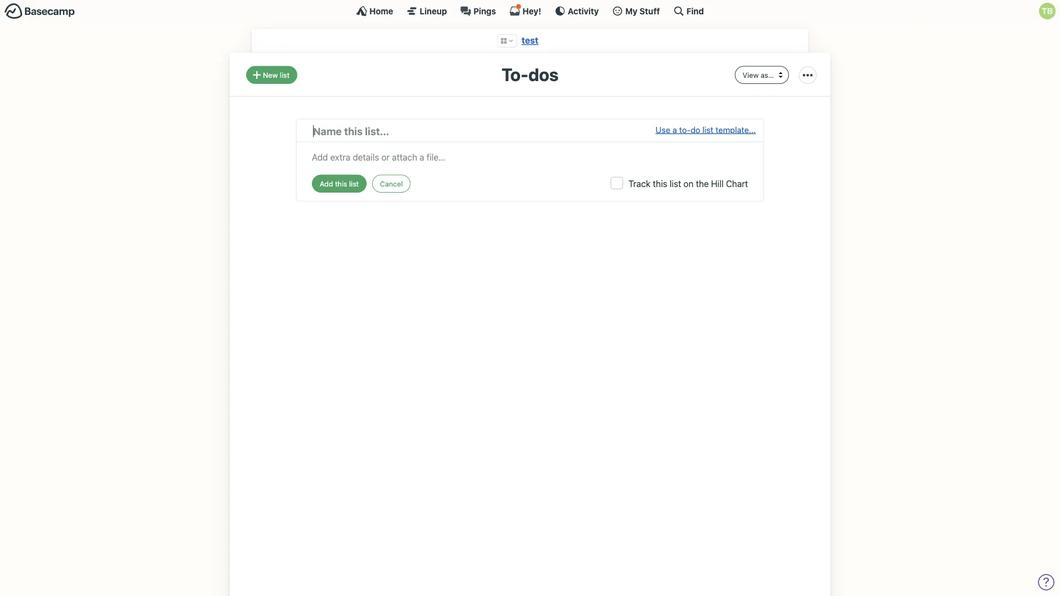 Task type: vqa. For each thing, say whether or not it's contained in the screenshot.
AND inside "A Visual, Kanban-Like Tool For Process-Oriented Work. Establish A Workflow And Move Cards Across Columns."
no



Task type: describe. For each thing, give the bounding box(es) containing it.
use
[[656, 125, 671, 134]]

pings
[[474, 6, 496, 16]]

Name this list… text field
[[313, 123, 656, 139]]

dos
[[529, 64, 559, 85]]

view as…
[[743, 71, 775, 79]]

to-dos
[[502, 64, 559, 85]]

do
[[691, 125, 701, 134]]

my stuff button
[[612, 6, 660, 17]]

lineup
[[420, 6, 447, 16]]

activity
[[568, 6, 599, 16]]

use a to-do list template... link
[[656, 123, 756, 139]]

switch accounts image
[[4, 3, 75, 20]]

stuff
[[640, 6, 660, 16]]

1 horizontal spatial list
[[670, 178, 682, 189]]

cancel button
[[372, 175, 411, 193]]

home link
[[356, 6, 393, 17]]

my
[[626, 6, 638, 16]]

hey! button
[[510, 4, 542, 17]]

lineup link
[[407, 6, 447, 17]]

template...
[[716, 125, 756, 134]]

home
[[370, 6, 393, 16]]

cancel
[[380, 180, 403, 188]]

my stuff
[[626, 6, 660, 16]]

a
[[673, 125, 677, 134]]



Task type: locate. For each thing, give the bounding box(es) containing it.
pings button
[[461, 6, 496, 17]]

list right new
[[280, 71, 290, 79]]

tim burton image
[[1040, 3, 1056, 19]]

find
[[687, 6, 704, 16]]

list left on at the right
[[670, 178, 682, 189]]

the
[[696, 178, 709, 189]]

new list link
[[246, 66, 297, 84]]

list right do
[[703, 125, 714, 134]]

2 horizontal spatial list
[[703, 125, 714, 134]]

activity link
[[555, 6, 599, 17]]

None submit
[[312, 175, 367, 193]]

to-
[[502, 64, 529, 85]]

hill chart
[[712, 178, 749, 189]]

view as… button
[[735, 66, 790, 84]]

test link
[[522, 35, 539, 46]]

as…
[[761, 71, 775, 79]]

use a to-do list template...
[[656, 125, 756, 134]]

1 vertical spatial list
[[703, 125, 714, 134]]

0 vertical spatial list
[[280, 71, 290, 79]]

None text field
[[312, 148, 749, 164]]

hey!
[[523, 6, 542, 16]]

find button
[[674, 6, 704, 17]]

main element
[[0, 0, 1061, 22]]

this
[[653, 178, 668, 189]]

0 horizontal spatial list
[[280, 71, 290, 79]]

new
[[263, 71, 278, 79]]

test
[[522, 35, 539, 46]]

2 vertical spatial list
[[670, 178, 682, 189]]

on
[[684, 178, 694, 189]]

track
[[629, 178, 651, 189]]

to-
[[680, 125, 691, 134]]

view
[[743, 71, 759, 79]]

track this list on the hill chart
[[629, 178, 749, 189]]

list
[[280, 71, 290, 79], [703, 125, 714, 134], [670, 178, 682, 189]]

list inside "link"
[[280, 71, 290, 79]]

new list
[[263, 71, 290, 79]]



